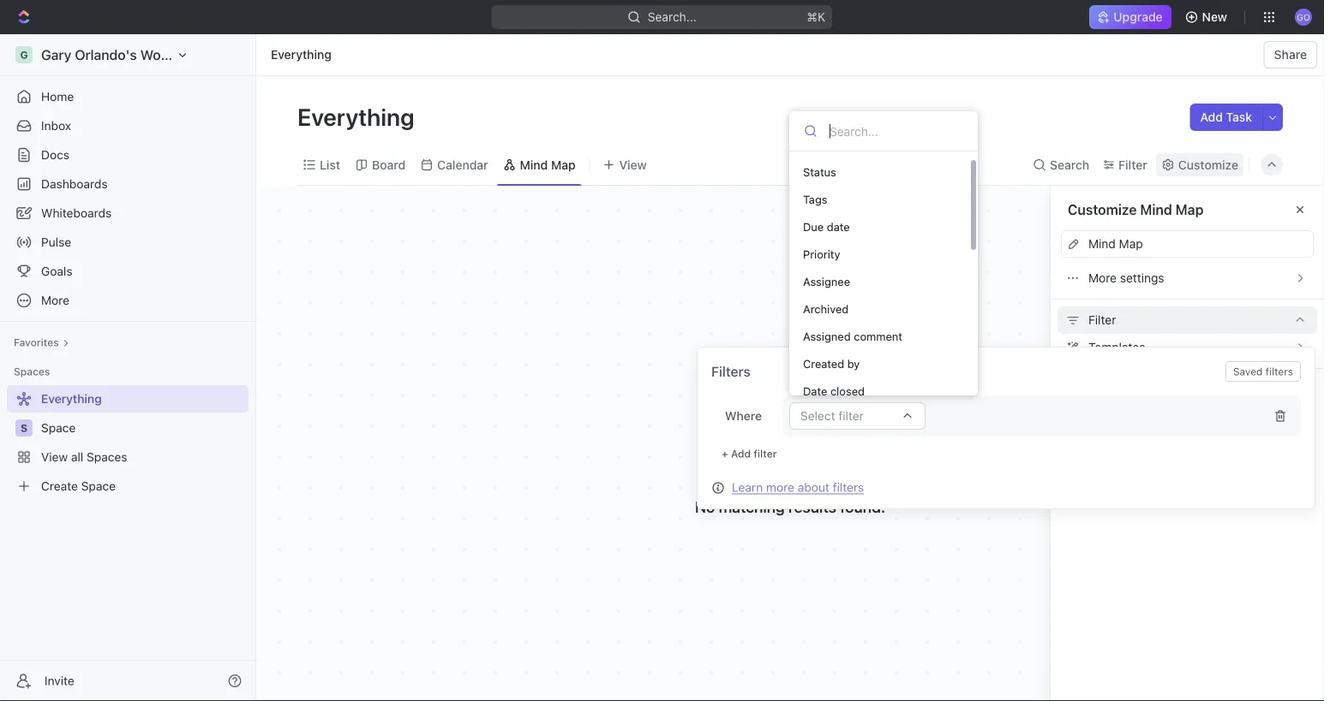Task type: vqa. For each thing, say whether or not it's contained in the screenshot.
Select filter 'Dropdown Button'
yes



Task type: describe. For each thing, give the bounding box(es) containing it.
link
[[1120, 383, 1139, 397]]

search...
[[648, 10, 697, 24]]

+
[[722, 448, 728, 460]]

sharing & permissions
[[1088, 410, 1212, 424]]

sharing & permissions button
[[1061, 404, 1314, 431]]

add task button
[[1190, 104, 1262, 131]]

assigned
[[803, 330, 851, 343]]

1 vertical spatial add
[[731, 448, 751, 460]]

created
[[803, 358, 844, 371]]

sidebar navigation
[[0, 34, 256, 702]]

upgrade link
[[1090, 5, 1171, 29]]

list link
[[316, 153, 340, 177]]

dashboards link
[[7, 171, 249, 198]]

settings
[[1120, 271, 1164, 285]]

everything link
[[267, 45, 336, 65]]

invite
[[45, 674, 74, 689]]

more
[[766, 481, 794, 495]]

permissions
[[1146, 410, 1212, 424]]

found.
[[840, 498, 885, 516]]

board link
[[368, 153, 406, 177]]

due
[[803, 221, 824, 234]]

customize for customize mind map
[[1068, 202, 1137, 218]]

customize mind map
[[1068, 202, 1204, 218]]

status
[[803, 166, 836, 179]]

search button
[[1028, 153, 1095, 177]]

created by
[[803, 358, 860, 371]]

filter button
[[1051, 307, 1324, 334]]

whiteboards link
[[7, 200, 249, 227]]

more settings
[[1088, 271, 1164, 285]]

select filter
[[800, 409, 864, 423]]

assignee
[[803, 276, 850, 288]]

tags
[[803, 193, 827, 206]]

no
[[695, 498, 715, 516]]

dashboards
[[41, 177, 108, 191]]

inbox link
[[7, 112, 249, 140]]

learn
[[732, 481, 763, 495]]

pulse
[[41, 235, 71, 249]]

2 vertical spatial map
[[1119, 237, 1143, 251]]

1 vertical spatial everything
[[297, 102, 420, 131]]

goals
[[41, 264, 72, 279]]

matching
[[719, 498, 785, 516]]

results
[[788, 498, 836, 516]]

2 horizontal spatial map
[[1176, 202, 1204, 218]]

favorites button
[[7, 333, 76, 353]]

pulse link
[[7, 229, 249, 256]]

docs link
[[7, 141, 249, 169]]

filter button
[[1061, 307, 1314, 334]]

copy link button
[[1061, 376, 1314, 404]]

1 horizontal spatial mind
[[1088, 237, 1116, 251]]



Task type: locate. For each thing, give the bounding box(es) containing it.
customize inside button
[[1178, 158, 1238, 172]]

docs
[[41, 148, 69, 162]]

1 vertical spatial filter
[[754, 448, 777, 460]]

favorites
[[14, 337, 59, 349]]

calendar
[[437, 158, 488, 172]]

0 horizontal spatial filters
[[833, 481, 864, 495]]

search
[[1050, 158, 1089, 172]]

inbox
[[41, 119, 71, 133]]

customize for customize
[[1178, 158, 1238, 172]]

saved
[[1233, 366, 1263, 378]]

map
[[551, 158, 576, 172], [1176, 202, 1204, 218], [1119, 237, 1143, 251]]

comment
[[854, 330, 902, 343]]

calendar link
[[434, 153, 488, 177]]

no matching results found.
[[695, 498, 885, 516]]

more settings button
[[1061, 265, 1314, 292]]

mind map link
[[516, 153, 576, 177]]

saved filters
[[1233, 366, 1293, 378]]

board
[[372, 158, 406, 172]]

0 vertical spatial add
[[1200, 110, 1223, 124]]

add left task
[[1200, 110, 1223, 124]]

archived
[[803, 303, 849, 316]]

assigned comment
[[803, 330, 902, 343]]

filter inside select filter dropdown button
[[838, 409, 864, 423]]

goals link
[[7, 258, 249, 285]]

2 vertical spatial mind
[[1088, 237, 1116, 251]]

list
[[320, 158, 340, 172]]

0 vertical spatial filters
[[1266, 366, 1293, 378]]

customize button
[[1156, 153, 1244, 177]]

0 vertical spatial map
[[551, 158, 576, 172]]

1 horizontal spatial mind map
[[1088, 237, 1143, 251]]

filter
[[1088, 313, 1116, 327]]

priority
[[803, 248, 840, 261]]

1 vertical spatial customize
[[1068, 202, 1137, 218]]

1 horizontal spatial filter
[[838, 409, 864, 423]]

learn more about filters
[[732, 481, 864, 495]]

&
[[1134, 410, 1142, 424]]

mind map right calendar
[[520, 158, 576, 172]]

add task
[[1200, 110, 1252, 124]]

0 horizontal spatial customize
[[1068, 202, 1137, 218]]

1 vertical spatial mind map
[[1088, 237, 1143, 251]]

0 horizontal spatial mind
[[520, 158, 548, 172]]

date closed
[[803, 385, 865, 398]]

copy
[[1088, 383, 1117, 397]]

task
[[1226, 110, 1252, 124]]

tree
[[7, 386, 249, 500]]

1 vertical spatial filters
[[833, 481, 864, 495]]

1 horizontal spatial filters
[[1266, 366, 1293, 378]]

spaces
[[14, 366, 50, 378]]

tree inside sidebar navigation
[[7, 386, 249, 500]]

mind right calendar
[[520, 158, 548, 172]]

select
[[800, 409, 835, 423]]

1 horizontal spatial customize
[[1178, 158, 1238, 172]]

0 horizontal spatial add
[[731, 448, 751, 460]]

0 vertical spatial filter
[[838, 409, 864, 423]]

customize
[[1178, 158, 1238, 172], [1068, 202, 1137, 218]]

1 horizontal spatial map
[[1119, 237, 1143, 251]]

0 vertical spatial mind
[[520, 158, 548, 172]]

customize down search
[[1068, 202, 1137, 218]]

0 vertical spatial mind map
[[520, 158, 576, 172]]

mind up "more"
[[1088, 237, 1116, 251]]

2 horizontal spatial mind
[[1140, 202, 1172, 218]]

new button
[[1178, 3, 1238, 31]]

filters
[[1266, 366, 1293, 378], [833, 481, 864, 495]]

more
[[1088, 271, 1117, 285]]

customize down "add task" button
[[1178, 158, 1238, 172]]

1 vertical spatial mind
[[1140, 202, 1172, 218]]

filters right saved
[[1266, 366, 1293, 378]]

home link
[[7, 83, 249, 111]]

0 vertical spatial everything
[[271, 48, 331, 62]]

copy link
[[1088, 383, 1139, 397]]

add right '+'
[[731, 448, 751, 460]]

closed
[[830, 385, 865, 398]]

sharing
[[1088, 410, 1131, 424]]

delete view
[[1088, 437, 1153, 452]]

share button
[[1264, 41, 1317, 69]]

new
[[1202, 10, 1227, 24]]

view
[[1127, 437, 1153, 452]]

share
[[1274, 48, 1307, 62]]

date
[[803, 385, 827, 398]]

filter up more
[[754, 448, 777, 460]]

learn more about filters link
[[732, 481, 864, 495]]

home
[[41, 90, 74, 104]]

due date
[[803, 221, 850, 234]]

where
[[725, 409, 762, 423]]

mind down customize button
[[1140, 202, 1172, 218]]

filter down closed
[[838, 409, 864, 423]]

0 horizontal spatial filter
[[754, 448, 777, 460]]

add inside button
[[1200, 110, 1223, 124]]

add
[[1200, 110, 1223, 124], [731, 448, 751, 460]]

1 vertical spatial map
[[1176, 202, 1204, 218]]

select filter button
[[789, 403, 926, 430]]

upgrade
[[1114, 10, 1163, 24]]

0 horizontal spatial mind map
[[520, 158, 576, 172]]

mind map up more settings
[[1088, 237, 1143, 251]]

delete
[[1088, 437, 1124, 452]]

1 horizontal spatial add
[[1200, 110, 1223, 124]]

everything
[[271, 48, 331, 62], [297, 102, 420, 131]]

⌘k
[[807, 10, 826, 24]]

delete view button
[[1061, 431, 1314, 458]]

0 vertical spatial customize
[[1178, 158, 1238, 172]]

+ add filter
[[722, 448, 777, 460]]

0 horizontal spatial map
[[551, 158, 576, 172]]

Search... text field
[[830, 118, 963, 144]]

whiteboards
[[41, 206, 112, 220]]

filters up found.
[[833, 481, 864, 495]]

filter
[[838, 409, 864, 423], [754, 448, 777, 460]]

by
[[847, 358, 860, 371]]

date
[[827, 221, 850, 234]]

mind
[[520, 158, 548, 172], [1140, 202, 1172, 218], [1088, 237, 1116, 251]]

about
[[798, 481, 829, 495]]



